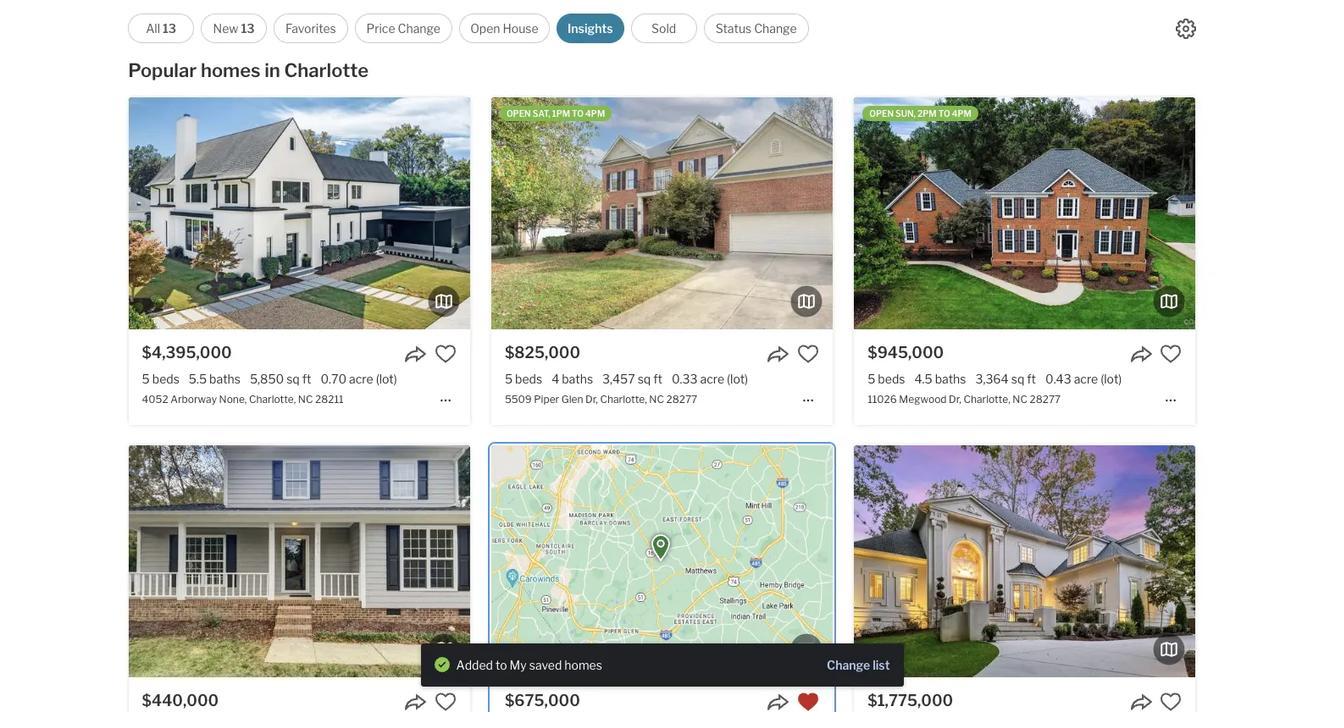 Task type: describe. For each thing, give the bounding box(es) containing it.
acre for $825,000
[[701, 372, 725, 387]]

2 nc from the left
[[650, 394, 664, 406]]

option group containing all
[[128, 14, 809, 43]]

new
[[213, 21, 239, 36]]

4pm for $825,000
[[586, 109, 605, 119]]

2 dr, from the left
[[949, 394, 962, 406]]

sat,
[[533, 109, 551, 119]]

saved
[[530, 658, 562, 673]]

$1,775,000
[[868, 693, 954, 711]]

2 photo of 5509 piper glen dr, charlotte, nc 28277 image from the left
[[492, 97, 833, 330]]

4052
[[142, 394, 168, 406]]

piper
[[534, 394, 560, 406]]

13 for all 13
[[163, 21, 176, 36]]

baths for $4,395,000
[[209, 372, 241, 387]]

3 photo of 5509 piper glen dr, charlotte, nc 28277 image from the left
[[833, 97, 1175, 330]]

3 photo of 10612 four mile creek rd, charlotte, nc 28277 image from the left
[[470, 446, 812, 678]]

Sold radio
[[631, 14, 697, 43]]

nc for $4,395,000
[[298, 394, 313, 406]]

0.70
[[321, 372, 347, 387]]

5509
[[505, 394, 532, 406]]

favorite button checkbox for $675,000
[[798, 692, 820, 713]]

arborway
[[171, 394, 217, 406]]

5 beds for $945,000
[[868, 372, 906, 387]]

11026
[[868, 394, 897, 406]]

open sat, 1pm to 4pm
[[507, 109, 605, 119]]

0 vertical spatial homes
[[201, 59, 261, 81]]

megwood
[[900, 394, 947, 406]]

1 dr, from the left
[[586, 394, 598, 406]]

(lot) for $825,000
[[727, 372, 749, 387]]

0.43
[[1046, 372, 1072, 387]]

added
[[456, 658, 493, 673]]

none,
[[219, 394, 247, 406]]

2 28277 from the left
[[1030, 394, 1061, 406]]

0.33 acre (lot)
[[672, 372, 749, 387]]

3 photo of 11026 megwood dr, charlotte, nc 28277 image from the left
[[1196, 97, 1325, 330]]

5 for $4,395,000
[[142, 372, 150, 387]]

glen
[[562, 394, 584, 406]]

2 photo of 11026 megwood dr, charlotte, nc 28277 image from the left
[[855, 97, 1196, 330]]

5.5 baths
[[189, 372, 241, 387]]

to for $825,000
[[572, 109, 584, 119]]

0.33
[[672, 372, 698, 387]]

4
[[552, 372, 560, 387]]

0.70 acre (lot)
[[321, 372, 397, 387]]

change list button
[[827, 657, 890, 674]]

price
[[367, 21, 395, 36]]

5 beds for $825,000
[[505, 372, 543, 387]]

change for status change
[[755, 21, 797, 36]]

favorite button checkbox for $1,775,000
[[1161, 692, 1183, 713]]

favorite button image for $825,000
[[798, 343, 820, 365]]

1 vertical spatial homes
[[565, 658, 603, 673]]

7312 leharne dr, charlotte, nc 28270 image
[[492, 446, 833, 678]]

4.5
[[915, 372, 933, 387]]

charlotte, for $4,395,000
[[249, 394, 296, 406]]

Favorites radio
[[274, 14, 348, 43]]

list
[[873, 658, 890, 673]]

all
[[146, 21, 160, 36]]

1 photo of 4609 old course dr, charlotte, nc 28277 image from the left
[[513, 446, 855, 678]]

4 baths
[[552, 372, 593, 387]]

2 charlotte, from the left
[[601, 394, 647, 406]]

4pm for $945,000
[[953, 109, 972, 119]]

all 13
[[146, 21, 176, 36]]

2pm
[[918, 109, 937, 119]]

1 photo of 10612 four mile creek rd, charlotte, nc 28277 image from the left
[[0, 446, 129, 678]]

favorite button image for $1,775,000
[[1161, 692, 1183, 713]]

change inside 'button'
[[827, 658, 871, 673]]

price change
[[367, 21, 441, 36]]

11026 megwood dr, charlotte, nc 28277
[[868, 394, 1061, 406]]

(lot) for $945,000
[[1101, 372, 1123, 387]]

sq for $945,000
[[1012, 372, 1025, 387]]

baths for $945,000
[[935, 372, 967, 387]]

4052 arborway none, charlotte, nc 28211
[[142, 394, 344, 406]]

1pm
[[552, 109, 571, 119]]



Task type: locate. For each thing, give the bounding box(es) containing it.
1 horizontal spatial charlotte,
[[601, 394, 647, 406]]

homes right saved on the left bottom
[[565, 658, 603, 673]]

open for $825,000
[[507, 109, 531, 119]]

1 acre from the left
[[349, 372, 374, 387]]

(lot) right the 0.70
[[376, 372, 397, 387]]

1 baths from the left
[[209, 372, 241, 387]]

3 sq from the left
[[1012, 372, 1025, 387]]

change inside option
[[755, 21, 797, 36]]

change
[[398, 21, 441, 36], [755, 21, 797, 36], [827, 658, 871, 673]]

1 horizontal spatial favorite button image
[[798, 343, 820, 365]]

1 13 from the left
[[163, 21, 176, 36]]

sq right the 3,364
[[1012, 372, 1025, 387]]

favorite button image for $945,000
[[1161, 343, 1183, 365]]

2 acre from the left
[[701, 372, 725, 387]]

sold
[[652, 21, 677, 36]]

favorite button image
[[798, 343, 820, 365], [1161, 343, 1183, 365], [435, 692, 457, 713]]

3 photo of 4052 arborway none, charlotte, nc 28211 image from the left
[[470, 97, 812, 330]]

charlotte, for $945,000
[[964, 394, 1011, 406]]

$4,395,000
[[142, 344, 232, 362]]

section
[[421, 644, 904, 687]]

0 horizontal spatial acre
[[349, 372, 374, 387]]

28277 down 0.33
[[667, 394, 698, 406]]

13 right all
[[163, 21, 176, 36]]

popular
[[128, 59, 197, 81]]

3 baths from the left
[[935, 372, 967, 387]]

3 photo of 4609 old course dr, charlotte, nc 28277 image from the left
[[1196, 446, 1325, 678]]

sq for $4,395,000
[[287, 372, 300, 387]]

5509 piper glen dr, charlotte, nc 28277
[[505, 394, 698, 406]]

1 5 from the left
[[142, 372, 150, 387]]

5.5
[[189, 372, 207, 387]]

5
[[142, 372, 150, 387], [505, 372, 513, 387], [868, 372, 876, 387]]

charlotte, down 3,457
[[601, 394, 647, 406]]

1 horizontal spatial (lot)
[[727, 372, 749, 387]]

open
[[507, 109, 531, 119], [870, 109, 894, 119]]

0 horizontal spatial nc
[[298, 394, 313, 406]]

5 for $945,000
[[868, 372, 876, 387]]

open
[[471, 21, 501, 36]]

1 horizontal spatial acre
[[701, 372, 725, 387]]

photo of 10612 four mile creek rd, charlotte, nc 28277 image
[[0, 446, 129, 678], [128, 446, 470, 678], [470, 446, 812, 678]]

acre right the 0.70
[[349, 372, 374, 387]]

1 horizontal spatial 4pm
[[953, 109, 972, 119]]

5,850
[[250, 372, 284, 387]]

favorite button image for $4,395,000
[[435, 343, 457, 365]]

4pm right 1pm
[[586, 109, 605, 119]]

beds for $4,395,000
[[152, 372, 180, 387]]

2 photo of 10612 four mile creek rd, charlotte, nc 28277 image from the left
[[128, 446, 470, 678]]

dr, right glen
[[586, 394, 598, 406]]

New radio
[[201, 14, 267, 43]]

1 open from the left
[[507, 109, 531, 119]]

3 acre from the left
[[1075, 372, 1099, 387]]

1 (lot) from the left
[[376, 372, 397, 387]]

open house
[[471, 21, 539, 36]]

2 horizontal spatial favorite button image
[[1161, 343, 1183, 365]]

2 horizontal spatial 5
[[868, 372, 876, 387]]

0 horizontal spatial homes
[[201, 59, 261, 81]]

change left list
[[827, 658, 871, 673]]

(lot) right 0.33
[[727, 372, 749, 387]]

2 5 from the left
[[505, 372, 513, 387]]

Insights radio
[[557, 14, 624, 43]]

dr, down 4.5 baths
[[949, 394, 962, 406]]

2 13 from the left
[[241, 21, 255, 36]]

0 vertical spatial favorite button checkbox
[[435, 343, 457, 365]]

open left sat,
[[507, 109, 531, 119]]

1 photo of 4052 arborway none, charlotte, nc 28211 image from the left
[[0, 97, 129, 330]]

All radio
[[128, 14, 194, 43]]

0 horizontal spatial (lot)
[[376, 372, 397, 387]]

beds up "5509"
[[515, 372, 543, 387]]

5 up "5509"
[[505, 372, 513, 387]]

beds up 4052
[[152, 372, 180, 387]]

1 photo of 5509 piper glen dr, charlotte, nc 28277 image from the left
[[150, 97, 492, 330]]

1 charlotte, from the left
[[249, 394, 296, 406]]

0 horizontal spatial favorite button image
[[435, 692, 457, 713]]

2 horizontal spatial sq
[[1012, 372, 1025, 387]]

0 horizontal spatial charlotte,
[[249, 394, 296, 406]]

2 horizontal spatial acre
[[1075, 372, 1099, 387]]

photo of 4609 old course dr, charlotte, nc 28277 image
[[513, 446, 855, 678], [855, 446, 1196, 678], [1196, 446, 1325, 678]]

ft left the 0.70
[[302, 372, 311, 387]]

$440,000
[[142, 693, 219, 711]]

1 horizontal spatial 5 beds
[[505, 372, 543, 387]]

2 (lot) from the left
[[727, 372, 749, 387]]

2 horizontal spatial 5 beds
[[868, 372, 906, 387]]

sq for $825,000
[[638, 372, 651, 387]]

Open House radio
[[459, 14, 550, 43]]

homes
[[201, 59, 261, 81], [565, 658, 603, 673]]

nc down 3,457 sq ft
[[650, 394, 664, 406]]

1 vertical spatial favorite button checkbox
[[1161, 692, 1183, 713]]

to for $945,000
[[939, 109, 951, 119]]

28277
[[667, 394, 698, 406], [1030, 394, 1061, 406]]

(lot) right "0.43"
[[1101, 372, 1123, 387]]

0 horizontal spatial 4pm
[[586, 109, 605, 119]]

1 horizontal spatial 13
[[241, 21, 255, 36]]

$675,000
[[505, 693, 580, 711]]

baths for $825,000
[[562, 372, 593, 387]]

section containing added to my saved homes
[[421, 644, 904, 687]]

1 horizontal spatial sq
[[638, 372, 651, 387]]

change inside radio
[[398, 21, 441, 36]]

5 up 4052
[[142, 372, 150, 387]]

2 ft from the left
[[654, 372, 663, 387]]

0 horizontal spatial ft
[[302, 372, 311, 387]]

$945,000
[[868, 344, 944, 362]]

2 horizontal spatial nc
[[1013, 394, 1028, 406]]

popular homes in charlotte
[[128, 59, 369, 81]]

2 sq from the left
[[638, 372, 651, 387]]

1 nc from the left
[[298, 394, 313, 406]]

0 horizontal spatial favorite button checkbox
[[435, 343, 457, 365]]

1 5 beds from the left
[[142, 372, 180, 387]]

(lot) for $4,395,000
[[376, 372, 397, 387]]

ft for $4,395,000
[[302, 372, 311, 387]]

Status Change radio
[[704, 14, 809, 43]]

open for $945,000
[[870, 109, 894, 119]]

1 horizontal spatial ft
[[654, 372, 663, 387]]

28211
[[315, 394, 344, 406]]

3 charlotte, from the left
[[964, 394, 1011, 406]]

ft
[[302, 372, 311, 387], [654, 372, 663, 387], [1028, 372, 1037, 387]]

photo of 4052 arborway none, charlotte, nc 28211 image
[[0, 97, 129, 330], [128, 97, 470, 330], [470, 97, 812, 330]]

3 nc from the left
[[1013, 394, 1028, 406]]

sq right 5,850
[[287, 372, 300, 387]]

0 horizontal spatial baths
[[209, 372, 241, 387]]

baths
[[209, 372, 241, 387], [562, 372, 593, 387], [935, 372, 967, 387]]

nc for $945,000
[[1013, 394, 1028, 406]]

0 horizontal spatial beds
[[152, 372, 180, 387]]

dr,
[[586, 394, 598, 406], [949, 394, 962, 406]]

0 horizontal spatial 5 beds
[[142, 372, 180, 387]]

house
[[503, 21, 539, 36]]

baths up 11026 megwood dr, charlotte, nc 28277
[[935, 372, 967, 387]]

status
[[716, 21, 752, 36]]

favorite button checkbox
[[798, 343, 820, 365], [1161, 343, 1183, 365], [435, 692, 457, 713], [798, 692, 820, 713]]

1 4pm from the left
[[586, 109, 605, 119]]

charlotte,
[[249, 394, 296, 406], [601, 394, 647, 406], [964, 394, 1011, 406]]

3,457 sq ft
[[603, 372, 663, 387]]

to right 2pm
[[939, 109, 951, 119]]

1 to from the left
[[572, 109, 584, 119]]

0.43 acre (lot)
[[1046, 372, 1123, 387]]

beds up 11026 on the right
[[878, 372, 906, 387]]

1 beds from the left
[[152, 372, 180, 387]]

2 horizontal spatial charlotte,
[[964, 394, 1011, 406]]

3 beds from the left
[[878, 372, 906, 387]]

2 horizontal spatial beds
[[878, 372, 906, 387]]

$825,000
[[505, 344, 581, 362]]

1 horizontal spatial 5
[[505, 372, 513, 387]]

5 beds up 4052
[[142, 372, 180, 387]]

5 beds for $4,395,000
[[142, 372, 180, 387]]

charlotte, down the 3,364
[[964, 394, 1011, 406]]

3 (lot) from the left
[[1101, 372, 1123, 387]]

to
[[496, 658, 507, 673]]

acre
[[349, 372, 374, 387], [701, 372, 725, 387], [1075, 372, 1099, 387]]

1 horizontal spatial 28277
[[1030, 394, 1061, 406]]

0 horizontal spatial dr,
[[586, 394, 598, 406]]

nc down 3,364 sq ft
[[1013, 394, 1028, 406]]

0 horizontal spatial favorite button image
[[435, 343, 457, 365]]

1 horizontal spatial open
[[870, 109, 894, 119]]

4pm
[[586, 109, 605, 119], [953, 109, 972, 119]]

acre for $4,395,000
[[349, 372, 374, 387]]

13 for new 13
[[241, 21, 255, 36]]

5 beds up 11026 on the right
[[868, 372, 906, 387]]

favorite button checkbox for $945,000
[[1161, 343, 1183, 365]]

in
[[265, 59, 280, 81]]

2 photo of 4609 old course dr, charlotte, nc 28277 image from the left
[[855, 446, 1196, 678]]

2 horizontal spatial change
[[827, 658, 871, 673]]

3,364
[[976, 372, 1009, 387]]

3,457
[[603, 372, 635, 387]]

5,850 sq ft
[[250, 372, 311, 387]]

change right the status on the right top of the page
[[755, 21, 797, 36]]

5 for $825,000
[[505, 372, 513, 387]]

open left sun,
[[870, 109, 894, 119]]

insights
[[568, 21, 613, 36]]

0 horizontal spatial open
[[507, 109, 531, 119]]

my
[[510, 658, 527, 673]]

2 5 beds from the left
[[505, 372, 543, 387]]

homes left in
[[201, 59, 261, 81]]

2 to from the left
[[939, 109, 951, 119]]

3,364 sq ft
[[976, 372, 1037, 387]]

0 horizontal spatial 28277
[[667, 394, 698, 406]]

0 horizontal spatial 5
[[142, 372, 150, 387]]

favorite button image for $675,000
[[798, 692, 820, 713]]

1 photo of 11026 megwood dr, charlotte, nc 28277 image from the left
[[513, 97, 855, 330]]

0 horizontal spatial sq
[[287, 372, 300, 387]]

nc
[[298, 394, 313, 406], [650, 394, 664, 406], [1013, 394, 1028, 406]]

1 28277 from the left
[[667, 394, 698, 406]]

2 beds from the left
[[515, 372, 543, 387]]

0 horizontal spatial to
[[572, 109, 584, 119]]

13 right new
[[241, 21, 255, 36]]

photo of 11026 megwood dr, charlotte, nc 28277 image
[[513, 97, 855, 330], [855, 97, 1196, 330], [1196, 97, 1325, 330]]

1 ft from the left
[[302, 372, 311, 387]]

baths up none,
[[209, 372, 241, 387]]

photo of 5509 piper glen dr, charlotte, nc 28277 image
[[150, 97, 492, 330], [492, 97, 833, 330], [833, 97, 1175, 330]]

beds for $825,000
[[515, 372, 543, 387]]

charlotte, down 5,850
[[249, 394, 296, 406]]

1 horizontal spatial homes
[[565, 658, 603, 673]]

added to my saved homes
[[456, 658, 603, 673]]

status change
[[716, 21, 797, 36]]

2 horizontal spatial baths
[[935, 372, 967, 387]]

13 inside all "option"
[[163, 21, 176, 36]]

to right 1pm
[[572, 109, 584, 119]]

1 horizontal spatial change
[[755, 21, 797, 36]]

3 5 beds from the left
[[868, 372, 906, 387]]

(lot)
[[376, 372, 397, 387], [727, 372, 749, 387], [1101, 372, 1123, 387]]

28277 down "0.43"
[[1030, 394, 1061, 406]]

acre right "0.43"
[[1075, 372, 1099, 387]]

favorite button checkbox for $440,000
[[435, 692, 457, 713]]

3 5 from the left
[[868, 372, 876, 387]]

3 ft from the left
[[1028, 372, 1037, 387]]

1 horizontal spatial favorite button checkbox
[[1161, 692, 1183, 713]]

nc left 28211
[[298, 394, 313, 406]]

favorite button image for $440,000
[[435, 692, 457, 713]]

0 horizontal spatial change
[[398, 21, 441, 36]]

favorite button checkbox for $4,395,000
[[435, 343, 457, 365]]

2 horizontal spatial ft
[[1028, 372, 1037, 387]]

to
[[572, 109, 584, 119], [939, 109, 951, 119]]

option group
[[128, 14, 809, 43]]

change right the price
[[398, 21, 441, 36]]

13 inside new radio
[[241, 21, 255, 36]]

ft for $945,000
[[1028, 372, 1037, 387]]

2 photo of 4052 arborway none, charlotte, nc 28211 image from the left
[[128, 97, 470, 330]]

acre right 0.33
[[701, 372, 725, 387]]

sq right 3,457
[[638, 372, 651, 387]]

sun,
[[896, 109, 916, 119]]

1 horizontal spatial baths
[[562, 372, 593, 387]]

favorite button checkbox for $825,000
[[798, 343, 820, 365]]

new 13
[[213, 21, 255, 36]]

1 sq from the left
[[287, 372, 300, 387]]

2 horizontal spatial favorite button image
[[1161, 692, 1183, 713]]

2 baths from the left
[[562, 372, 593, 387]]

2 4pm from the left
[[953, 109, 972, 119]]

ft left "0.43"
[[1028, 372, 1037, 387]]

2 horizontal spatial (lot)
[[1101, 372, 1123, 387]]

13
[[163, 21, 176, 36], [241, 21, 255, 36]]

favorite button image
[[435, 343, 457, 365], [798, 692, 820, 713], [1161, 692, 1183, 713]]

4.5 baths
[[915, 372, 967, 387]]

5 beds
[[142, 372, 180, 387], [505, 372, 543, 387], [868, 372, 906, 387]]

4pm right 2pm
[[953, 109, 972, 119]]

2 open from the left
[[870, 109, 894, 119]]

open sun, 2pm to 4pm
[[870, 109, 972, 119]]

Price Change radio
[[355, 14, 452, 43]]

1 horizontal spatial beds
[[515, 372, 543, 387]]

change list
[[827, 658, 890, 673]]

ft for $825,000
[[654, 372, 663, 387]]

1 horizontal spatial nc
[[650, 394, 664, 406]]

5 up 11026 on the right
[[868, 372, 876, 387]]

charlotte
[[284, 59, 369, 81]]

1 horizontal spatial to
[[939, 109, 951, 119]]

1 horizontal spatial favorite button image
[[798, 692, 820, 713]]

baths up glen
[[562, 372, 593, 387]]

sq
[[287, 372, 300, 387], [638, 372, 651, 387], [1012, 372, 1025, 387]]

1 horizontal spatial dr,
[[949, 394, 962, 406]]

beds
[[152, 372, 180, 387], [515, 372, 543, 387], [878, 372, 906, 387]]

favorites
[[286, 21, 336, 36]]

beds for $945,000
[[878, 372, 906, 387]]

0 horizontal spatial 13
[[163, 21, 176, 36]]

5 beds up "5509"
[[505, 372, 543, 387]]

change for price change
[[398, 21, 441, 36]]

favorite button checkbox
[[435, 343, 457, 365], [1161, 692, 1183, 713]]

ft left 0.33
[[654, 372, 663, 387]]

acre for $945,000
[[1075, 372, 1099, 387]]



Task type: vqa. For each thing, say whether or not it's contained in the screenshot.
third the 'sq' from the right
yes



